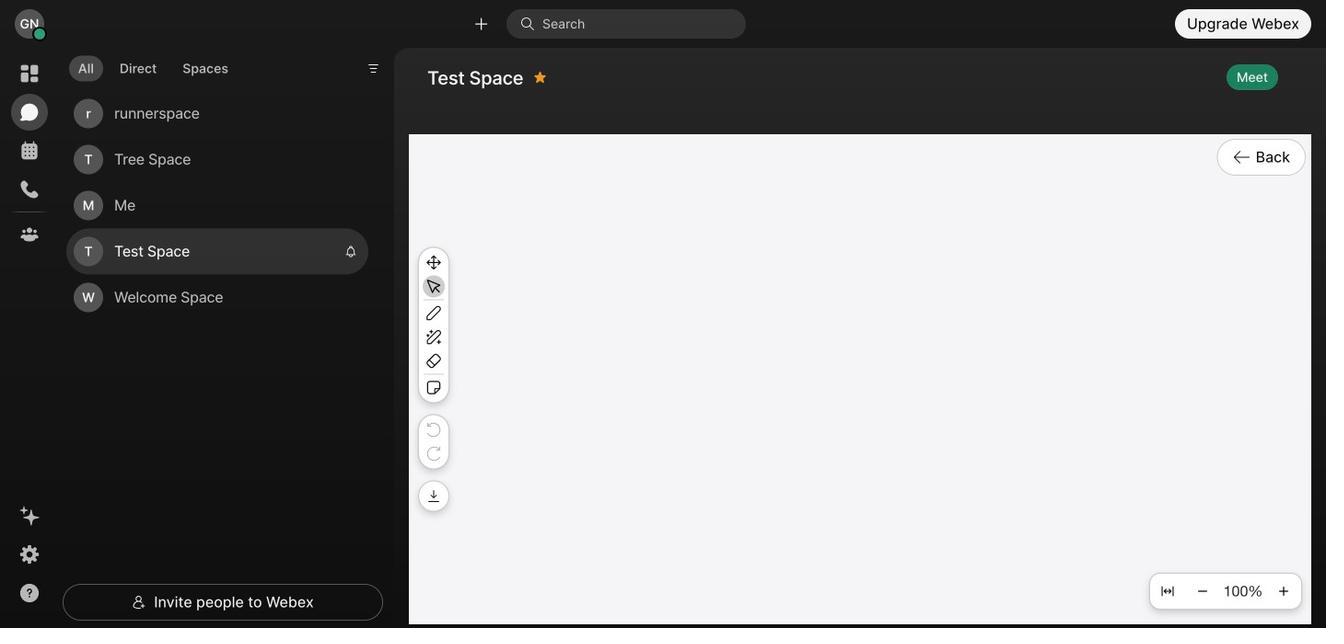 Task type: describe. For each thing, give the bounding box(es) containing it.
you will be notified of all new messages in this space image
[[344, 246, 357, 258]]

remove from favorites image
[[534, 63, 546, 92]]

webex tab list
[[11, 55, 48, 253]]

messaging, has no new notifications image
[[18, 101, 41, 123]]

1 horizontal spatial wrapper image
[[520, 17, 542, 31]]

teams, has no new notifications image
[[18, 224, 41, 246]]

wrapper image
[[132, 596, 147, 611]]

me list item
[[66, 183, 368, 229]]

test space, you will be notified of all new messages in this space list item
[[66, 229, 368, 275]]



Task type: locate. For each thing, give the bounding box(es) containing it.
help image
[[18, 583, 41, 605]]

you will be notified of all new messages in this space image
[[344, 246, 357, 258]]

runnerspace list item
[[66, 91, 368, 137]]

tree space list item
[[66, 137, 368, 183]]

connect people image
[[472, 15, 490, 33]]

back image
[[1233, 148, 1251, 167]]

wrapper image up dashboard "icon"
[[33, 28, 46, 41]]

tab list
[[64, 44, 242, 87]]

wrapper image right connect people image
[[520, 17, 542, 31]]

wrapper image
[[520, 17, 542, 31], [33, 28, 46, 41]]

settings image
[[18, 544, 41, 566]]

meetings image
[[18, 140, 41, 162]]

calls image
[[18, 179, 41, 201]]

welcome space list item
[[66, 275, 368, 321]]

0 horizontal spatial wrapper image
[[33, 28, 46, 41]]

filter by image
[[366, 61, 381, 76]]

navigation
[[0, 48, 59, 629]]

dashboard image
[[18, 63, 41, 85]]

what's new image
[[18, 506, 41, 528]]



Task type: vqa. For each thing, say whether or not it's contained in the screenshot.
General 'list item' at the top
no



